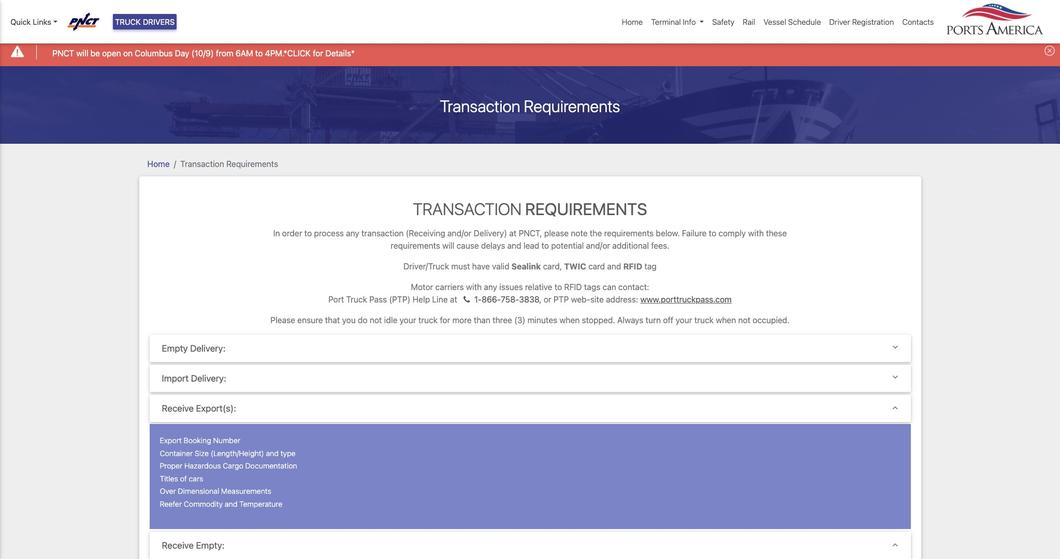 Task type: locate. For each thing, give the bounding box(es) containing it.
1 vertical spatial rfid
[[564, 283, 582, 292]]

1 horizontal spatial any
[[484, 283, 497, 292]]

receive empty:
[[162, 541, 224, 552]]

1 vertical spatial will
[[442, 241, 454, 251]]

0 vertical spatial transaction requirements
[[440, 96, 620, 116]]

receive for receive empty:
[[162, 541, 194, 552]]

safety link
[[708, 12, 739, 32]]

minutes
[[528, 316, 557, 325]]

0 vertical spatial at
[[509, 229, 516, 238]]

truck
[[418, 316, 438, 325], [694, 316, 714, 325]]

1 vertical spatial requirements
[[391, 241, 440, 251]]

758-
[[501, 295, 519, 304]]

card
[[588, 262, 605, 271]]

2 receive from the top
[[162, 541, 194, 552]]

rfid left tag
[[623, 262, 642, 271]]

not right do
[[370, 316, 382, 325]]

0 horizontal spatial your
[[400, 316, 416, 325]]

will left cause
[[442, 241, 454, 251]]

1 when from the left
[[560, 316, 580, 325]]

1 horizontal spatial will
[[442, 241, 454, 251]]

for left more
[[440, 316, 450, 325]]

0 horizontal spatial for
[[313, 48, 323, 58]]

1 horizontal spatial for
[[440, 316, 450, 325]]

0 horizontal spatial and/or
[[447, 229, 472, 238]]

empty delivery:
[[162, 343, 225, 354]]

0 vertical spatial home
[[622, 17, 643, 26]]

1 your from the left
[[400, 316, 416, 325]]

any
[[346, 229, 359, 238], [484, 283, 497, 292]]

truck left drivers
[[115, 17, 141, 26]]

any right process
[[346, 229, 359, 238]]

to right '6am'
[[255, 48, 263, 58]]

valid
[[492, 262, 509, 271]]

open
[[102, 48, 121, 58]]

cars
[[189, 475, 203, 484]]

any inside in order to process any transaction (receiving and/or delivery) at pnct, please note the requirements below. failure to comply with these requirements will cause delays and lead to potential and/or additional fees.
[[346, 229, 359, 238]]

4pm.*click
[[265, 48, 311, 58]]

receive down import
[[162, 404, 194, 414]]

import delivery: link
[[162, 373, 898, 384]]

details*
[[325, 48, 355, 58]]

and left lead
[[507, 241, 521, 251]]

1 vertical spatial home link
[[147, 159, 170, 169]]

rail
[[743, 17, 755, 26]]

1 horizontal spatial not
[[738, 316, 750, 325]]

866-
[[482, 295, 501, 304]]

at left "pnct,"
[[509, 229, 516, 238]]

0 horizontal spatial any
[[346, 229, 359, 238]]

terminal info link
[[647, 12, 708, 32]]

2 not from the left
[[738, 316, 750, 325]]

motor
[[411, 283, 433, 292]]

delivery:
[[190, 343, 225, 354], [191, 373, 226, 384]]

receive inside receive empty: link
[[162, 541, 194, 552]]

sealink
[[512, 262, 541, 271]]

transaction
[[440, 96, 520, 116], [180, 159, 224, 169], [413, 199, 522, 219]]

truck
[[115, 17, 141, 26], [346, 295, 367, 304]]

1 horizontal spatial truck
[[346, 295, 367, 304]]

requirements
[[524, 96, 620, 116], [226, 159, 278, 169], [525, 199, 647, 219]]

0 horizontal spatial requirements
[[391, 241, 440, 251]]

pnct will be open on columbus day (10/9) from 6am to 4pm.*click for details* alert
[[0, 38, 1060, 66]]

1 vertical spatial with
[[466, 283, 482, 292]]

(ptp)
[[389, 295, 410, 304]]

1 horizontal spatial and/or
[[586, 241, 610, 251]]

driver registration link
[[825, 12, 898, 32]]

hazardous
[[184, 462, 221, 471]]

0 horizontal spatial when
[[560, 316, 580, 325]]

and up "documentation"
[[266, 449, 279, 458]]

1 horizontal spatial home link
[[618, 12, 647, 32]]

0 vertical spatial delivery:
[[190, 343, 225, 354]]

day
[[175, 48, 189, 58]]

home
[[622, 17, 643, 26], [147, 159, 170, 169]]

0 vertical spatial and/or
[[447, 229, 472, 238]]

your
[[400, 316, 416, 325], [676, 316, 692, 325]]

requirements
[[604, 229, 654, 238], [391, 241, 440, 251]]

relative
[[525, 283, 552, 292]]

with
[[748, 229, 764, 238], [466, 283, 482, 292]]

your right idle
[[400, 316, 416, 325]]

truck down help
[[418, 316, 438, 325]]

1 horizontal spatial requirements
[[604, 229, 654, 238]]

occupied.
[[753, 316, 790, 325]]

and/or up cause
[[447, 229, 472, 238]]

at down carriers
[[450, 295, 457, 304]]

for left "details*"
[[313, 48, 323, 58]]

to right 'failure'
[[709, 229, 716, 238]]

do
[[358, 316, 368, 325]]

0 vertical spatial receive
[[162, 404, 194, 414]]

twic
[[564, 262, 586, 271]]

0 horizontal spatial will
[[76, 48, 88, 58]]

0 horizontal spatial home link
[[147, 159, 170, 169]]

1 vertical spatial receive
[[162, 541, 194, 552]]

driver/truck must have valid sealink card, twic card and rfid tag
[[403, 262, 657, 271]]

potential
[[551, 241, 584, 251]]

with left these
[[748, 229, 764, 238]]

delivery: right "empty"
[[190, 343, 225, 354]]

requirements down (receiving
[[391, 241, 440, 251]]

1 vertical spatial delivery:
[[191, 373, 226, 384]]

0 horizontal spatial at
[[450, 295, 457, 304]]

not
[[370, 316, 382, 325], [738, 316, 750, 325]]

for inside pnct will be open on columbus day (10/9) from 6am to 4pm.*click for details* link
[[313, 48, 323, 58]]

1 horizontal spatial at
[[509, 229, 516, 238]]

transaction requirements
[[440, 96, 620, 116], [180, 159, 278, 169], [413, 199, 647, 219]]

0 vertical spatial will
[[76, 48, 88, 58]]

not left occupied.
[[738, 316, 750, 325]]

0 horizontal spatial rfid
[[564, 283, 582, 292]]

with up the 1-
[[466, 283, 482, 292]]

0 horizontal spatial truck
[[418, 316, 438, 325]]

2 your from the left
[[676, 316, 692, 325]]

tags
[[584, 283, 600, 292]]

will inside alert
[[76, 48, 88, 58]]

titles
[[160, 475, 178, 484]]

1 vertical spatial at
[[450, 295, 457, 304]]

your right off
[[676, 316, 692, 325]]

and inside in order to process any transaction (receiving and/or delivery) at pnct, please note the requirements below. failure to comply with these requirements will cause delays and lead to potential and/or additional fees.
[[507, 241, 521, 251]]

always
[[617, 316, 643, 325]]

2 when from the left
[[716, 316, 736, 325]]

number
[[213, 437, 240, 446]]

and
[[507, 241, 521, 251], [607, 262, 621, 271], [266, 449, 279, 458], [225, 500, 237, 509]]

any up 866-
[[484, 283, 497, 292]]

in
[[273, 229, 280, 238]]

2 vertical spatial transaction requirements
[[413, 199, 647, 219]]

0 vertical spatial for
[[313, 48, 323, 58]]

when down ptp
[[560, 316, 580, 325]]

receive inside receive export(s): link
[[162, 404, 194, 414]]

0 horizontal spatial not
[[370, 316, 382, 325]]

0 vertical spatial truck
[[115, 17, 141, 26]]

off
[[663, 316, 673, 325]]

when down www.porttruckpass.com
[[716, 316, 736, 325]]

receive
[[162, 404, 194, 414], [162, 541, 194, 552]]

www.porttruckpass.com link
[[640, 295, 732, 304]]

receive left empty:
[[162, 541, 194, 552]]

that
[[325, 316, 340, 325]]

rfid up the web-
[[564, 283, 582, 292]]

contact:
[[618, 283, 649, 292]]

tag
[[644, 262, 657, 271]]

the
[[590, 229, 602, 238]]

pnct
[[52, 48, 74, 58]]

0 horizontal spatial with
[[466, 283, 482, 292]]

0 vertical spatial rfid
[[623, 262, 642, 271]]

receive for receive export(s):
[[162, 404, 194, 414]]

truck right port
[[346, 295, 367, 304]]

when
[[560, 316, 580, 325], [716, 316, 736, 325]]

1 horizontal spatial with
[[748, 229, 764, 238]]

line
[[432, 295, 448, 304]]

0 vertical spatial any
[[346, 229, 359, 238]]

for
[[313, 48, 323, 58], [440, 316, 450, 325]]

1-866-758-3838
[[472, 295, 539, 304]]

1 horizontal spatial when
[[716, 316, 736, 325]]

size
[[195, 449, 209, 458]]

1 vertical spatial transaction
[[180, 159, 224, 169]]

1 receive from the top
[[162, 404, 194, 414]]

to up ptp
[[555, 283, 562, 292]]

0 vertical spatial with
[[748, 229, 764, 238]]

export
[[160, 437, 182, 446]]

1 vertical spatial truck
[[346, 295, 367, 304]]

delivery: up export(s):
[[191, 373, 226, 384]]

vessel schedule link
[[759, 12, 825, 32]]

than
[[474, 316, 490, 325]]

requirements up additional
[[604, 229, 654, 238]]

delivery: for empty delivery:
[[190, 343, 225, 354]]

1 vertical spatial any
[[484, 283, 497, 292]]

tab list
[[149, 335, 911, 560]]

and/or down the
[[586, 241, 610, 251]]

1 horizontal spatial truck
[[694, 316, 714, 325]]

1 vertical spatial home
[[147, 159, 170, 169]]

rfid inside motor carriers with any issues relative to rfid tags can contact: port truck pass (ptp) help line at
[[564, 283, 582, 292]]

1 horizontal spatial your
[[676, 316, 692, 325]]

card,
[[543, 262, 562, 271]]

to
[[255, 48, 263, 58], [304, 229, 312, 238], [709, 229, 716, 238], [541, 241, 549, 251], [555, 283, 562, 292]]

pnct will be open on columbus day (10/9) from 6am to 4pm.*click for details* link
[[52, 47, 355, 59]]

import
[[162, 373, 189, 384]]

be
[[90, 48, 100, 58]]

will left be
[[76, 48, 88, 58]]

below.
[[656, 229, 680, 238]]

www.porttruckpass.com
[[640, 295, 732, 304]]

you
[[342, 316, 356, 325]]

truck down www.porttruckpass.com
[[694, 316, 714, 325]]

1 vertical spatial transaction requirements
[[180, 159, 278, 169]]

to inside alert
[[255, 48, 263, 58]]



Task type: vqa. For each thing, say whether or not it's contained in the screenshot.
Arrival to the left
no



Task type: describe. For each thing, give the bounding box(es) containing it.
more
[[452, 316, 472, 325]]

(3)
[[514, 316, 525, 325]]

these
[[766, 229, 787, 238]]

address:
[[606, 295, 638, 304]]

over
[[160, 487, 176, 496]]

booking
[[184, 437, 211, 446]]

0 horizontal spatial truck
[[115, 17, 141, 26]]

1-
[[474, 295, 482, 304]]

comply
[[718, 229, 746, 238]]

delays
[[481, 241, 505, 251]]

have
[[472, 262, 490, 271]]

at inside motor carriers with any issues relative to rfid tags can contact: port truck pass (ptp) help line at
[[450, 295, 457, 304]]

vessel schedule
[[763, 17, 821, 26]]

pass
[[369, 295, 387, 304]]

with inside in order to process any transaction (receiving and/or delivery) at pnct, please note the requirements below. failure to comply with these requirements will cause delays and lead to potential and/or additional fees.
[[748, 229, 764, 238]]

export(s):
[[196, 404, 236, 414]]

ensure
[[297, 316, 323, 325]]

idle
[[384, 316, 397, 325]]

with inside motor carriers with any issues relative to rfid tags can contact: port truck pass (ptp) help line at
[[466, 283, 482, 292]]

process
[[314, 229, 344, 238]]

truck drivers link
[[113, 14, 177, 30]]

0 horizontal spatial home
[[147, 159, 170, 169]]

drivers
[[143, 17, 175, 26]]

additional
[[612, 241, 649, 251]]

1 horizontal spatial rfid
[[623, 262, 642, 271]]

pnct will be open on columbus day (10/9) from 6am to 4pm.*click for details*
[[52, 48, 355, 58]]

cause
[[457, 241, 479, 251]]

please
[[544, 229, 569, 238]]

to inside motor carriers with any issues relative to rfid tags can contact: port truck pass (ptp) help line at
[[555, 283, 562, 292]]

order
[[282, 229, 302, 238]]

empty:
[[196, 541, 224, 552]]

documentation
[[245, 462, 297, 471]]

ptp
[[554, 295, 569, 304]]

quick links link
[[10, 16, 57, 28]]

quick links
[[10, 17, 51, 26]]

from
[[216, 48, 233, 58]]

dimensional
[[178, 487, 219, 496]]

receive export(s): link
[[162, 404, 898, 414]]

failure
[[682, 229, 707, 238]]

driver registration
[[829, 17, 894, 26]]

pnct,
[[519, 229, 542, 238]]

2 truck from the left
[[694, 316, 714, 325]]

0 vertical spatial requirements
[[604, 229, 654, 238]]

0 vertical spatial home link
[[618, 12, 647, 32]]

0 vertical spatial transaction
[[440, 96, 520, 116]]

export booking number container size (length/height) and type proper hazardous cargo documentation titles of cars over dimensional measurements reefer commodity and temperature
[[160, 437, 297, 509]]

issues
[[499, 283, 523, 292]]

note
[[571, 229, 588, 238]]

stopped.
[[582, 316, 615, 325]]

info
[[683, 17, 696, 26]]

close image
[[1045, 46, 1055, 56]]

phone image
[[464, 296, 470, 304]]

(receiving
[[406, 229, 445, 238]]

delivery: for import delivery:
[[191, 373, 226, 384]]

on
[[123, 48, 133, 58]]

receive export(s): tab panel
[[149, 425, 911, 532]]

at inside in order to process any transaction (receiving and/or delivery) at pnct, please note the requirements below. failure to comply with these requirements will cause delays and lead to potential and/or additional fees.
[[509, 229, 516, 238]]

cargo
[[223, 462, 243, 471]]

1 not from the left
[[370, 316, 382, 325]]

1 horizontal spatial home
[[622, 17, 643, 26]]

terminal
[[651, 17, 681, 26]]

,
[[539, 295, 541, 304]]

1-866-758-3838 link
[[459, 295, 539, 304]]

measurements
[[221, 487, 271, 496]]

three
[[493, 316, 512, 325]]

of
[[180, 475, 187, 484]]

commodity
[[184, 500, 223, 509]]

vessel
[[763, 17, 786, 26]]

and down measurements at the left of page
[[225, 500, 237, 509]]

web-
[[571, 295, 590, 304]]

transaction
[[361, 229, 404, 238]]

import delivery:
[[162, 373, 226, 384]]

1 vertical spatial for
[[440, 316, 450, 325]]

receive export(s):
[[162, 404, 236, 414]]

temperature
[[239, 500, 282, 509]]

2 vertical spatial requirements
[[525, 199, 647, 219]]

(length/height)
[[211, 449, 264, 458]]

driver
[[829, 17, 850, 26]]

truck drivers
[[115, 17, 175, 26]]

schedule
[[788, 17, 821, 26]]

fees.
[[651, 241, 669, 251]]

1 truck from the left
[[418, 316, 438, 325]]

3838
[[519, 295, 539, 304]]

can
[[603, 283, 616, 292]]

must
[[451, 262, 470, 271]]

0 vertical spatial requirements
[[524, 96, 620, 116]]

any inside motor carriers with any issues relative to rfid tags can contact: port truck pass (ptp) help line at
[[484, 283, 497, 292]]

empty delivery: link
[[162, 343, 898, 354]]

quick
[[10, 17, 31, 26]]

safety
[[712, 17, 734, 26]]

and right the 'card'
[[607, 262, 621, 271]]

to right lead
[[541, 241, 549, 251]]

1 vertical spatial and/or
[[586, 241, 610, 251]]

to right order on the left top
[[304, 229, 312, 238]]

help
[[413, 295, 430, 304]]

links
[[33, 17, 51, 26]]

motor carriers with any issues relative to rfid tags can contact: port truck pass (ptp) help line at
[[328, 283, 649, 304]]

rail link
[[739, 12, 759, 32]]

columbus
[[135, 48, 173, 58]]

2 vertical spatial transaction
[[413, 199, 522, 219]]

will inside in order to process any transaction (receiving and/or delivery) at pnct, please note the requirements below. failure to comply with these requirements will cause delays and lead to potential and/or additional fees.
[[442, 241, 454, 251]]

6am
[[236, 48, 253, 58]]

tab list containing empty delivery:
[[149, 335, 911, 560]]

truck inside motor carriers with any issues relative to rfid tags can contact: port truck pass (ptp) help line at
[[346, 295, 367, 304]]

1 vertical spatial requirements
[[226, 159, 278, 169]]

please ensure that you do not idle your truck for more than three (3) minutes when stopped. always turn off your truck when not occupied.
[[270, 316, 790, 325]]

turn
[[646, 316, 661, 325]]

delivery)
[[474, 229, 507, 238]]



